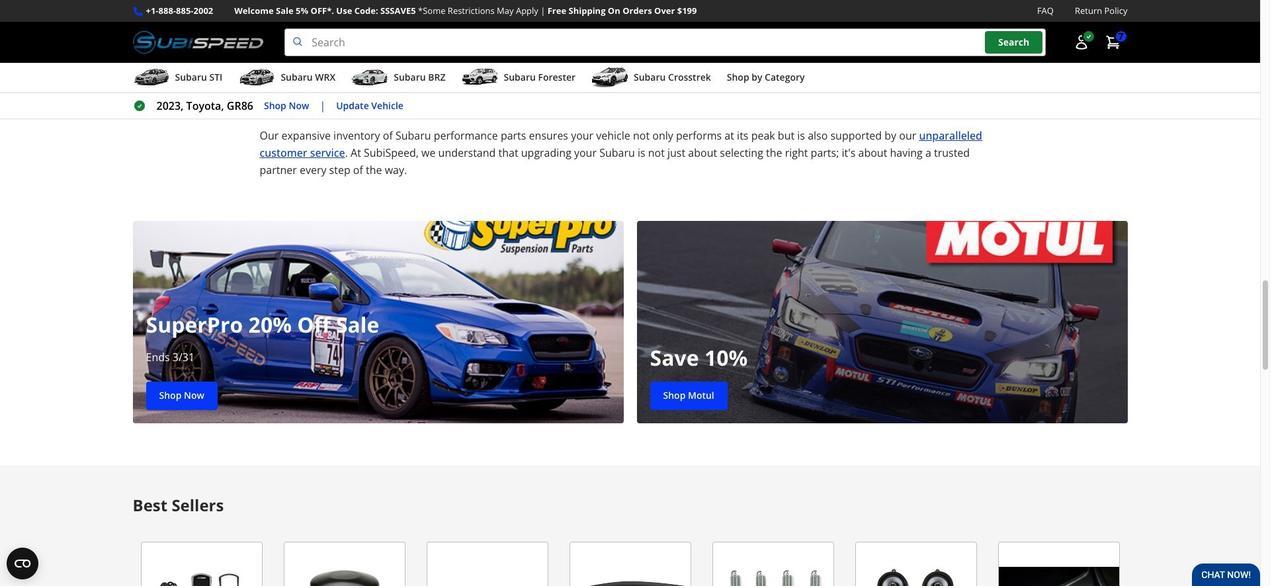 Task type: vqa. For each thing, say whether or not it's contained in the screenshot.
a subaru WRX Thumbnail Image
yes



Task type: describe. For each thing, give the bounding box(es) containing it.
a subaru wrx thumbnail image image
[[238, 68, 276, 87]]

open widget image
[[7, 548, 38, 580]]

a subaru forester thumbnail image image
[[462, 68, 499, 87]]

a subaru sti thumbnail image image
[[133, 68, 170, 87]]

a subaru crosstrek thumbnail image image
[[592, 68, 629, 87]]

a subaru brz thumbnail image image
[[352, 68, 389, 87]]



Task type: locate. For each thing, give the bounding box(es) containing it.
button image
[[1074, 34, 1090, 50]]

search input field
[[285, 29, 1046, 56]]

subispeed logo image
[[133, 29, 264, 56]]



